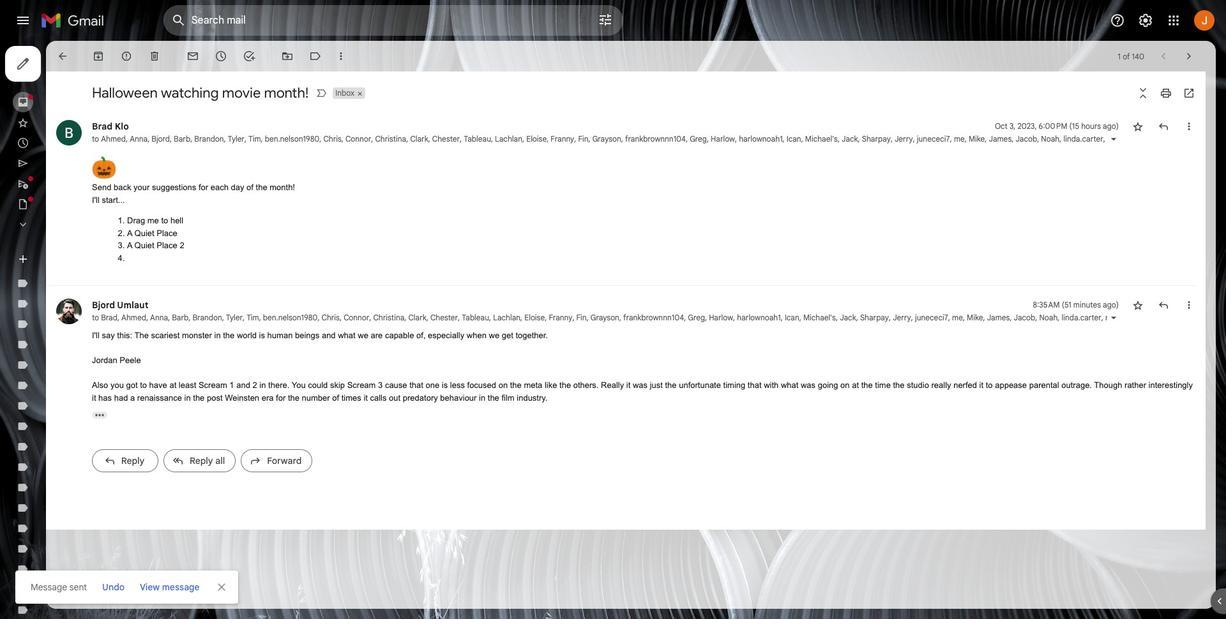 Task type: vqa. For each thing, say whether or not it's contained in the screenshot.
the topmost Grayson
yes



Task type: describe. For each thing, give the bounding box(es) containing it.
chester for bjord
[[433, 134, 460, 144]]

time
[[876, 381, 891, 390]]

together.
[[516, 331, 548, 341]]

jack for to ahmed , anna , bjord , barb , brandon , tyler , tim , ben.nelson1980 , chris , connor , christina , clark , chester , tableau , lachlan , eloise , franny , fin , grayson , frankbrownnn104 , greg , harlow , harlownoah1 , ican , michael's , jack , sharpay , jerry , junececi7 , me , mike , james , jacob , noah , linda.carter ,
[[842, 134, 859, 144]]

the left world
[[223, 331, 235, 341]]

1 horizontal spatial and
[[322, 331, 336, 341]]

Not starred checkbox
[[1132, 299, 1145, 312]]

michael's for to ahmed , anna , bjord , barb , brandon , tyler , tim , ben.nelson1980 , chris , connor , christina , clark , chester , tableau , lachlan , eloise , franny , fin , grayson , frankbrownnn104 , greg , harlow , harlownoah1 , ican , michael's , jack , sharpay , jerry , junececi7 , me , mike , james , jacob , noah , linda.carter ,
[[806, 134, 838, 144]]

the left film
[[488, 393, 500, 403]]

monster
[[182, 331, 212, 341]]

you
[[292, 381, 306, 390]]

2 place from the top
[[157, 241, 178, 250]]

2 ago) from the top
[[1104, 300, 1120, 310]]

2 that from the left
[[748, 381, 762, 390]]

hell
[[171, 216, 183, 226]]

archive image
[[92, 50, 105, 63]]

meta
[[524, 381, 543, 390]]

1 horizontal spatial anna
[[150, 313, 168, 323]]

3,
[[1010, 121, 1016, 131]]

view
[[140, 582, 160, 594]]

1 quiet from the top
[[135, 228, 154, 238]]

2 on from the left
[[841, 381, 850, 390]]

support image
[[1111, 13, 1126, 28]]

out
[[389, 393, 401, 403]]

have
[[149, 381, 167, 390]]

others.
[[574, 381, 599, 390]]

list containing brad klo
[[46, 107, 1227, 484]]

for inside also you got to have at least scream 1 and 2 in there. you could skip scream 3 cause that one is less focused on the meta like the others. really it was just the unfortunate timing that with what was going on at the time the studio really nerfed it to appease parental outrage. though rather interestingly it has had a renaissance in the post weinsten era for the number of times it calls out predatory behaviour in the film industry.
[[276, 393, 286, 403]]

show details image for brad klo
[[1110, 135, 1118, 143]]

the up film
[[510, 381, 522, 390]]

focused
[[467, 381, 497, 390]]

1 horizontal spatial in
[[260, 381, 266, 390]]

add to tasks image
[[243, 50, 256, 63]]

the right the like
[[560, 381, 571, 390]]

klo
[[115, 121, 129, 132]]

halloween
[[92, 84, 158, 102]]

frankbrownnn104 for to brad , ahmed , anna , barb , brandon , tyler , tim , ben.nelson1980 , chris , connor , christina , clark , chester , tableau , lachlan , eloise , franny , fin , grayson , frankbrownnn104 , greg , harlow , harlownoah1 , ican , michael's , jack , sharpay , jerry , junececi7 , me , mike , james , jacob , noah , linda.carter , mariaaawilliams
[[624, 313, 685, 323]]

drag
[[127, 216, 145, 226]]

really
[[601, 381, 624, 390]]

connor for bjord
[[346, 134, 371, 144]]

jordan peele
[[92, 356, 141, 366]]

oct 3, 2023, 6:00 pm (15 hours ago) cell
[[996, 120, 1120, 133]]

delete image
[[148, 50, 161, 63]]

1 horizontal spatial bjord
[[152, 134, 170, 144]]

behaviour
[[440, 393, 477, 403]]

brad klo
[[92, 121, 129, 132]]

0 horizontal spatial what
[[338, 331, 356, 341]]

move to image
[[281, 50, 294, 63]]

jordan
[[92, 356, 117, 366]]

interestingly
[[1149, 381, 1194, 390]]

to down the brad klo
[[92, 134, 99, 144]]

grayson for bjord
[[593, 134, 622, 144]]

the left time
[[862, 381, 873, 390]]

not starred image for brad klo
[[1132, 120, 1145, 133]]

franny for bjord
[[551, 134, 575, 144]]

0 vertical spatial brad
[[92, 121, 113, 132]]

month! inside send back your suggestions for each day of the month! i'll start... drag me to hell a quiet place a quiet place 2
[[270, 183, 295, 192]]

going
[[818, 381, 839, 390]]

back
[[114, 183, 131, 192]]

movie
[[222, 84, 261, 102]]

human
[[267, 331, 293, 341]]

2 scream from the left
[[347, 381, 376, 390]]

a
[[130, 393, 135, 403]]

connor for anna
[[344, 313, 370, 323]]

of,
[[417, 331, 426, 341]]

2 inside also you got to have at least scream 1 and 2 in there. you could skip scream 3 cause that one is less focused on the meta like the others. really it was just the unfortunate timing that with what was going on at the time the studio really nerfed it to appease parental outrage. though rather interestingly it has had a renaissance in the post weinsten era for the number of times it calls out predatory behaviour in the film industry.
[[253, 381, 257, 390]]

1 ago) from the top
[[1104, 121, 1120, 131]]

message
[[31, 582, 67, 594]]

1 that from the left
[[410, 381, 424, 390]]

(51
[[1062, 300, 1072, 310]]

timing
[[724, 381, 746, 390]]

of inside send back your suggestions for each day of the month! i'll start... drag me to hell a quiet place a quiet place 2
[[247, 183, 254, 192]]

sent
[[69, 582, 87, 594]]

christina for bjord
[[375, 134, 407, 144]]

2 horizontal spatial of
[[1123, 51, 1131, 61]]

just
[[650, 381, 663, 390]]

search mail image
[[167, 9, 190, 32]]

settings image
[[1139, 13, 1154, 28]]

2 a from the top
[[127, 241, 132, 250]]

0 vertical spatial anna
[[130, 134, 148, 144]]

scariest
[[151, 331, 180, 341]]

eloise for bjord
[[527, 134, 547, 144]]

rather
[[1125, 381, 1147, 390]]

oct
[[996, 121, 1008, 131]]

day
[[231, 183, 244, 192]]

is inside also you got to have at least scream 1 and 2 in there. you could skip scream 3 cause that one is less focused on the meta like the others. really it was just the unfortunate timing that with what was going on at the time the studio really nerfed it to appease parental outrage. though rather interestingly it has had a renaissance in the post weinsten era for the number of times it calls out predatory behaviour in the film industry.
[[442, 381, 448, 390]]

message sent
[[31, 582, 87, 594]]

8:35 am (51 minutes ago)
[[1034, 300, 1120, 310]]

0 vertical spatial month!
[[264, 84, 309, 102]]

1 we from the left
[[358, 331, 369, 341]]

nerfed
[[954, 381, 978, 390]]

2 i'll from the top
[[92, 331, 100, 341]]

2 inside send back your suggestions for each day of the month! i'll start... drag me to hell a quiet place a quiet place 2
[[180, 241, 184, 250]]

there.
[[268, 381, 290, 390]]

least
[[179, 381, 196, 390]]

reply for reply all
[[190, 456, 213, 467]]

especially
[[428, 331, 465, 341]]

one
[[426, 381, 440, 390]]

clark for anna
[[409, 313, 427, 323]]

the right time
[[894, 381, 905, 390]]

all
[[215, 456, 225, 467]]

alert containing message sent
[[15, 29, 1206, 605]]

labels image
[[309, 50, 322, 63]]

skip
[[330, 381, 345, 390]]

and inside also you got to have at least scream 1 and 2 in there. you could skip scream 3 cause that one is less focused on the meta like the others. really it was just the unfortunate timing that with what was going on at the time the studio really nerfed it to appease parental outrage. though rather interestingly it has had a renaissance in the post weinsten era for the number of times it calls out predatory behaviour in the film industry.
[[237, 381, 250, 390]]

predatory
[[403, 393, 438, 403]]

jerry for to ahmed , anna , bjord , barb , brandon , tyler , tim , ben.nelson1980 , chris , connor , christina , clark , chester , tableau , lachlan , eloise , franny , fin , grayson , frankbrownnn104 , greg , harlow , harlownoah1 , ican , michael's , jack , sharpay , jerry , junececi7 , me , mike , james , jacob , noah , linda.carter ,
[[895, 134, 914, 144]]

could
[[308, 381, 328, 390]]

to left have
[[140, 381, 147, 390]]

start...
[[102, 195, 125, 205]]

me inside send back your suggestions for each day of the month! i'll start... drag me to hell a quiet place a quiet place 2
[[147, 216, 159, 226]]

Not starred checkbox
[[1132, 120, 1145, 133]]

minutes
[[1074, 300, 1102, 310]]

undo
[[102, 582, 125, 594]]

report spam image
[[120, 50, 133, 63]]

franny for anna
[[549, 313, 573, 323]]

2023,
[[1018, 121, 1037, 131]]

harlownoah1 for to brad , ahmed , anna , barb , brandon , tyler , tim , ben.nelson1980 , chris , connor , christina , clark , chester , tableau , lachlan , eloise , franny , fin , grayson , frankbrownnn104 , greg , harlow , harlownoah1 , ican , michael's , jack , sharpay , jerry , junececi7 , me , mike , james , jacob , noah , linda.carter , mariaaawilliams
[[738, 313, 781, 323]]

1 vertical spatial brad
[[101, 313, 118, 323]]

suggestions
[[152, 183, 196, 192]]

with
[[764, 381, 779, 390]]

i'll say this: the scariest monster in the world is human beings and what we are capable of, especially when we get together.
[[92, 331, 548, 341]]

cause
[[385, 381, 407, 390]]

like
[[545, 381, 557, 390]]

when
[[467, 331, 487, 341]]

view message link
[[135, 576, 205, 599]]

your
[[134, 183, 150, 192]]

send back your suggestions for each day of the month! i'll start... drag me to hell a quiet place a quiet place 2
[[92, 183, 295, 250]]

reply link
[[92, 450, 158, 473]]

more image
[[335, 50, 348, 63]]

6:00 pm
[[1039, 121, 1068, 131]]

weinsten
[[225, 393, 259, 403]]

james for to brad , ahmed , anna , barb , brandon , tyler , tim , ben.nelson1980 , chris , connor , christina , clark , chester , tableau , lachlan , eloise , franny , fin , grayson , frankbrownnn104 , greg , harlow , harlownoah1 , ican , michael's , jack , sharpay , jerry , junececi7 , me , mike , james , jacob , noah , linda.carter , mariaaawilliams
[[988, 313, 1011, 323]]

lachlan for anna
[[493, 313, 521, 323]]

linda.carter for to ahmed , anna , bjord , barb , brandon , tyler , tim , ben.nelson1980 , chris , connor , christina , clark , chester , tableau , lachlan , eloise , franny , fin , grayson , frankbrownnn104 , greg , harlow , harlownoah1 , ican , michael's , jack , sharpay , jerry , junececi7 , me , mike , james , jacob , noah , linda.carter ,
[[1064, 134, 1104, 144]]

to brad , ahmed , anna , barb , brandon , tyler , tim , ben.nelson1980 , chris , connor , christina , clark , chester , tableau , lachlan , eloise , franny , fin , grayson , frankbrownnn104 , greg , harlow , harlownoah1 , ican , michael's , jack , sharpay , jerry , junececi7 , me , mike , james , jacob , noah , linda.carter , mariaaawilliams
[[92, 313, 1161, 323]]

2 vertical spatial in
[[479, 393, 486, 403]]

2 was from the left
[[801, 381, 816, 390]]

2 we from the left
[[489, 331, 500, 341]]

halloween watching movie month!
[[92, 84, 309, 102]]

beings
[[295, 331, 320, 341]]

noah for to brad , ahmed , anna , barb , brandon , tyler , tim , ben.nelson1980 , chris , connor , christina , clark , chester , tableau , lachlan , eloise , franny , fin , grayson , frankbrownnn104 , greg , harlow , harlownoah1 , ican , michael's , jack , sharpay , jerry , junececi7 , me , mike , james , jacob , noah , linda.carter , mariaaawilliams
[[1040, 313, 1058, 323]]

advanced search options image
[[593, 7, 619, 33]]

1 horizontal spatial 1
[[1119, 51, 1122, 61]]

message
[[162, 582, 200, 594]]

the left post
[[193, 393, 205, 403]]

8:35 am
[[1034, 300, 1060, 310]]

for inside send back your suggestions for each day of the month! i'll start... drag me to hell a quiet place a quiet place 2
[[199, 183, 208, 192]]

greg for to ahmed , anna , bjord , barb , brandon , tyler , tim , ben.nelson1980 , chris , connor , christina , clark , chester , tableau , lachlan , eloise , franny , fin , grayson , frankbrownnn104 , greg , harlow , harlownoah1 , ican , michael's , jack , sharpay , jerry , junececi7 , me , mike , james , jacob , noah , linda.carter ,
[[690, 134, 707, 144]]



Task type: locate. For each thing, give the bounding box(es) containing it.
at
[[170, 381, 177, 390], [853, 381, 859, 390]]

0 horizontal spatial 1
[[230, 381, 234, 390]]

bjord up suggestions
[[152, 134, 170, 144]]

1 horizontal spatial we
[[489, 331, 500, 341]]

also you got to have at least scream 1 and 2 in there. you could skip scream 3 cause that one is less focused on the meta like the others. really it was just the unfortunate timing that with what was going on at the time the studio really nerfed it to appease parental outrage. though rather interestingly it has had a renaissance in the post weinsten era for the number of times it calls out predatory behaviour in the film industry.
[[92, 381, 1194, 403]]

reply for reply
[[121, 456, 145, 467]]

1 vertical spatial ben.nelson1980
[[263, 313, 318, 323]]

0 vertical spatial franny
[[551, 134, 575, 144]]

jacob down 8:35 am
[[1014, 313, 1036, 323]]

scream
[[199, 381, 227, 390], [347, 381, 376, 390]]

for left each
[[199, 183, 208, 192]]

0 vertical spatial james
[[990, 134, 1012, 144]]

1 vertical spatial me
[[147, 216, 159, 226]]

1 vertical spatial ago)
[[1104, 300, 1120, 310]]

reply all link
[[164, 450, 236, 473]]

tyler
[[228, 134, 245, 144], [226, 313, 243, 323]]

industry.
[[517, 393, 548, 403]]

capable
[[385, 331, 414, 341]]

chris for anna
[[322, 313, 340, 323]]

2 reply from the left
[[190, 456, 213, 467]]

eloise
[[527, 134, 547, 144], [525, 313, 545, 323]]

140
[[1133, 51, 1145, 61]]

1 vertical spatial ahmed
[[121, 313, 146, 323]]

the
[[135, 331, 149, 341]]

greg for to brad , ahmed , anna , barb , brandon , tyler , tim , ben.nelson1980 , chris , connor , christina , clark , chester , tableau , lachlan , eloise , franny , fin , grayson , frankbrownnn104 , greg , harlow , harlownoah1 , ican , michael's , jack , sharpay , jerry , junececi7 , me , mike , james , jacob , noah , linda.carter , mariaaawilliams
[[688, 313, 706, 323]]

show trimmed content image
[[92, 412, 107, 419]]

sharpay for to brad , ahmed , anna , barb , brandon , tyler , tim , ben.nelson1980 , chris , connor , christina , clark , chester , tableau , lachlan , eloise , franny , fin , grayson , frankbrownnn104 , greg , harlow , harlownoah1 , ican , michael's , jack , sharpay , jerry , junececi7 , me , mike , james , jacob , noah , linda.carter , mariaaawilliams
[[861, 313, 890, 323]]

of
[[1123, 51, 1131, 61], [247, 183, 254, 192], [332, 393, 339, 403]]

for
[[199, 183, 208, 192], [276, 393, 286, 403]]

show details image down 8:35 am (51 minutes ago) cell
[[1110, 314, 1118, 322]]

has
[[98, 393, 112, 403]]

1 a from the top
[[127, 228, 132, 238]]

we left are
[[358, 331, 369, 341]]

what right the with
[[781, 381, 799, 390]]

anna up 'scariest'
[[150, 313, 168, 323]]

on right going
[[841, 381, 850, 390]]

1 at from the left
[[170, 381, 177, 390]]

watching
[[161, 84, 219, 102]]

1 vertical spatial anna
[[150, 313, 168, 323]]

show details image
[[1110, 135, 1118, 143], [1110, 314, 1118, 322]]

brad left klo
[[92, 121, 113, 132]]

navigation
[[0, 41, 153, 620]]

1 vertical spatial connor
[[344, 313, 370, 323]]

1 horizontal spatial 2
[[253, 381, 257, 390]]

at left time
[[853, 381, 859, 390]]

0 horizontal spatial scream
[[199, 381, 227, 390]]

brandon
[[194, 134, 224, 144], [193, 313, 222, 323]]

1 horizontal spatial of
[[332, 393, 339, 403]]

the down you
[[288, 393, 300, 403]]

christina
[[375, 134, 407, 144], [374, 313, 405, 323]]

are
[[371, 331, 383, 341]]

sharpay for to ahmed , anna , bjord , barb , brandon , tyler , tim , ben.nelson1980 , chris , connor , christina , clark , chester , tableau , lachlan , eloise , franny , fin , grayson , frankbrownnn104 , greg , harlow , harlownoah1 , ican , michael's , jack , sharpay , jerry , junececi7 , me , mike , james , jacob , noah , linda.carter ,
[[863, 134, 891, 144]]

linda.carter down hours
[[1064, 134, 1104, 144]]

1 reply from the left
[[121, 456, 145, 467]]

0 vertical spatial chris
[[324, 134, 342, 144]]

also
[[92, 381, 108, 390]]

1 vertical spatial christina
[[374, 313, 405, 323]]

in down focused
[[479, 393, 486, 403]]

me for to brad , ahmed , anna , barb , brandon , tyler , tim , ben.nelson1980 , chris , connor , christina , clark , chester , tableau , lachlan , eloise , franny , fin , grayson , frankbrownnn104 , greg , harlow , harlownoah1 , ican , michael's , jack , sharpay , jerry , junececi7 , me , mike , james , jacob , noah , linda.carter , mariaaawilliams
[[953, 313, 964, 323]]

1 vertical spatial tableau
[[462, 313, 490, 323]]

brad
[[92, 121, 113, 132], [101, 313, 118, 323]]

this:
[[117, 331, 132, 341]]

2
[[180, 241, 184, 250], [253, 381, 257, 390]]

mariaaawilliams
[[1106, 313, 1161, 323]]

is right world
[[259, 331, 265, 341]]

eloise for anna
[[525, 313, 545, 323]]

0 vertical spatial ago)
[[1104, 121, 1120, 131]]

mike for to brad , ahmed , anna , barb , brandon , tyler , tim , ben.nelson1980 , chris , connor , christina , clark , chester , tableau , lachlan , eloise , franny , fin , grayson , frankbrownnn104 , greg , harlow , harlownoah1 , ican , michael's , jack , sharpay , jerry , junececi7 , me , mike , james , jacob , noah , linda.carter , mariaaawilliams
[[967, 313, 984, 323]]

harlownoah1 for to ahmed , anna , bjord , barb , brandon , tyler , tim , ben.nelson1980 , chris , connor , christina , clark , chester , tableau , lachlan , eloise , franny , fin , grayson , frankbrownnn104 , greg , harlow , harlownoah1 , ican , michael's , jack , sharpay , jerry , junececi7 , me , mike , james , jacob , noah , linda.carter ,
[[739, 134, 783, 144]]

1 vertical spatial bjord
[[92, 300, 115, 311]]

what
[[338, 331, 356, 341], [781, 381, 799, 390]]

1 vertical spatial in
[[260, 381, 266, 390]]

1 place from the top
[[157, 228, 178, 238]]

0 vertical spatial tyler
[[228, 134, 245, 144]]

back to inbox image
[[56, 50, 69, 63]]

noah
[[1042, 134, 1060, 144], [1040, 313, 1058, 323]]

1 horizontal spatial that
[[748, 381, 762, 390]]

0 vertical spatial ahmed
[[101, 134, 126, 144]]

brandon for anna
[[193, 313, 222, 323]]

linda.carter for to brad , ahmed , anna , barb , brandon , tyler , tim , ben.nelson1980 , chris , connor , christina , clark , chester , tableau , lachlan , eloise , franny , fin , grayson , frankbrownnn104 , greg , harlow , harlownoah1 , ican , michael's , jack , sharpay , jerry , junececi7 , me , mike , james , jacob , noah , linda.carter , mariaaawilliams
[[1062, 313, 1102, 323]]

michael's for to brad , ahmed , anna , barb , brandon , tyler , tim , ben.nelson1980 , chris , connor , christina , clark , chester , tableau , lachlan , eloise , franny , fin , grayson , frankbrownnn104 , greg , harlow , harlownoah1 , ican , michael's , jack , sharpay , jerry , junececi7 , me , mike , james , jacob , noah , linda.carter , mariaaawilliams
[[804, 313, 836, 323]]

0 vertical spatial harlownoah1
[[739, 134, 783, 144]]

you got
[[110, 381, 138, 390]]

noah for to ahmed , anna , bjord , barb , brandon , tyler , tim , ben.nelson1980 , chris , connor , christina , clark , chester , tableau , lachlan , eloise , franny , fin , grayson , frankbrownnn104 , greg , harlow , harlownoah1 , ican , michael's , jack , sharpay , jerry , junececi7 , me , mike , james , jacob , noah , linda.carter ,
[[1042, 134, 1060, 144]]

Search mail text field
[[192, 14, 562, 27]]

tyler down the movie at the left of the page
[[228, 134, 245, 144]]

ben.nelson1980 for bjord
[[265, 134, 320, 144]]

1 vertical spatial 2
[[253, 381, 257, 390]]

tyler for anna
[[226, 313, 243, 323]]

that up predatory on the bottom left of page
[[410, 381, 424, 390]]

reply down a
[[121, 456, 145, 467]]

in right monster
[[214, 331, 221, 341]]

brandon down halloween watching movie month!
[[194, 134, 224, 144]]

inbox
[[336, 88, 355, 98]]

ahmed down 'umlaut'
[[121, 313, 146, 323]]

anna down halloween
[[130, 134, 148, 144]]

linda.carter down 8:35 am (51 minutes ago) cell
[[1062, 313, 1102, 323]]

1 horizontal spatial scream
[[347, 381, 376, 390]]

1 horizontal spatial at
[[853, 381, 859, 390]]

calls
[[370, 393, 387, 403]]

0 vertical spatial 2
[[180, 241, 184, 250]]

0 vertical spatial tableau
[[464, 134, 491, 144]]

barb for anna
[[172, 313, 189, 323]]

2 down hell
[[180, 241, 184, 250]]

0 vertical spatial is
[[259, 331, 265, 341]]

times
[[342, 393, 362, 403]]

to ahmed , anna , bjord , barb , brandon , tyler , tim , ben.nelson1980 , chris , connor , christina , clark , chester , tableau , lachlan , eloise , franny , fin , grayson , frankbrownnn104 , greg , harlow , harlownoah1 , ican , michael's , jack , sharpay , jerry , junececi7 , me , mike , james , jacob , noah , linda.carter ,
[[92, 134, 1108, 144]]

2 quiet from the top
[[135, 241, 154, 250]]

1 vertical spatial a
[[127, 241, 132, 250]]

8:35 am (51 minutes ago) cell
[[1034, 299, 1120, 312]]

grayson
[[593, 134, 622, 144], [591, 313, 620, 323]]

0 horizontal spatial and
[[237, 381, 250, 390]]

was
[[633, 381, 648, 390], [801, 381, 816, 390]]

scream up post
[[199, 381, 227, 390]]

in up era
[[260, 381, 266, 390]]

tim for bjord
[[249, 134, 261, 144]]

mike for to ahmed , anna , bjord , barb , brandon , tyler , tim , ben.nelson1980 , chris , connor , christina , clark , chester , tableau , lachlan , eloise , franny , fin , grayson , frankbrownnn104 , greg , harlow , harlownoah1 , ican , michael's , jack , sharpay , jerry , junececi7 , me , mike , james , jacob , noah , linda.carter ,
[[969, 134, 986, 144]]

0 vertical spatial not starred image
[[1132, 120, 1145, 133]]

greg
[[690, 134, 707, 144], [688, 313, 706, 323]]

is right one
[[442, 381, 448, 390]]

tableau for anna
[[462, 313, 490, 323]]

tableau for bjord
[[464, 134, 491, 144]]

0 horizontal spatial is
[[259, 331, 265, 341]]

0 vertical spatial connor
[[346, 134, 371, 144]]

jacob for to ahmed , anna , bjord , barb , brandon , tyler , tim , ben.nelson1980 , chris , connor , christina , clark , chester , tableau , lachlan , eloise , franny , fin , grayson , frankbrownnn104 , greg , harlow , harlownoah1 , ican , michael's , jack , sharpay , jerry , junececi7 , me , mike , james , jacob , noah , linda.carter ,
[[1016, 134, 1038, 144]]

1 vertical spatial show details image
[[1110, 314, 1118, 322]]

ican for to brad , ahmed , anna , barb , brandon , tyler , tim , ben.nelson1980 , chris , connor , christina , clark , chester , tableau , lachlan , eloise , franny , fin , grayson , frankbrownnn104 , greg , harlow , harlownoah1 , ican , michael's , jack , sharpay , jerry , junececi7 , me , mike , james , jacob , noah , linda.carter , mariaaawilliams
[[785, 313, 800, 323]]

1 vertical spatial barb
[[172, 313, 189, 323]]

month!
[[264, 84, 309, 102], [270, 183, 295, 192]]

hours
[[1082, 121, 1102, 131]]

junececi7 for to brad , ahmed , anna , barb , brandon , tyler , tim , ben.nelson1980 , chris , connor , christina , clark , chester , tableau , lachlan , eloise , franny , fin , grayson , frankbrownnn104 , greg , harlow , harlownoah1 , ican , michael's , jack , sharpay , jerry , junececi7 , me , mike , james , jacob , noah , linda.carter , mariaaawilliams
[[916, 313, 949, 323]]

connor down inbox button
[[346, 134, 371, 144]]

,
[[126, 134, 128, 144], [148, 134, 150, 144], [170, 134, 172, 144], [191, 134, 193, 144], [224, 134, 226, 144], [245, 134, 247, 144], [261, 134, 263, 144], [320, 134, 322, 144], [342, 134, 344, 144], [371, 134, 373, 144], [407, 134, 409, 144], [429, 134, 431, 144], [460, 134, 462, 144], [491, 134, 493, 144], [523, 134, 525, 144], [547, 134, 549, 144], [575, 134, 577, 144], [589, 134, 591, 144], [622, 134, 624, 144], [686, 134, 688, 144], [707, 134, 709, 144], [736, 134, 737, 144], [783, 134, 785, 144], [802, 134, 804, 144], [838, 134, 840, 144], [859, 134, 861, 144], [891, 134, 893, 144], [914, 134, 916, 144], [951, 134, 953, 144], [965, 134, 967, 144], [986, 134, 988, 144], [1012, 134, 1014, 144], [1038, 134, 1040, 144], [1060, 134, 1062, 144], [1104, 134, 1106, 144], [118, 313, 119, 323], [146, 313, 148, 323], [168, 313, 170, 323], [189, 313, 191, 323], [222, 313, 224, 323], [243, 313, 245, 323], [259, 313, 261, 323], [318, 313, 320, 323], [340, 313, 342, 323], [370, 313, 372, 323], [405, 313, 407, 323], [427, 313, 429, 323], [458, 313, 460, 323], [490, 313, 491, 323], [521, 313, 523, 323], [545, 313, 547, 323], [573, 313, 575, 323], [587, 313, 589, 323], [620, 313, 622, 323], [685, 313, 686, 323], [706, 313, 707, 323], [734, 313, 736, 323], [781, 313, 783, 323], [800, 313, 802, 323], [836, 313, 838, 323], [857, 313, 859, 323], [890, 313, 892, 323], [912, 313, 914, 323], [949, 313, 951, 323], [964, 313, 966, 323], [984, 313, 986, 323], [1011, 313, 1013, 323], [1036, 313, 1038, 323], [1058, 313, 1060, 323], [1102, 313, 1104, 323]]

and right beings
[[322, 331, 336, 341]]

1 vertical spatial jerry
[[893, 313, 912, 323]]

me for to ahmed , anna , bjord , barb , brandon , tyler , tim , ben.nelson1980 , chris , connor , christina , clark , chester , tableau , lachlan , eloise , franny , fin , grayson , frankbrownnn104 , greg , harlow , harlownoah1 , ican , michael's , jack , sharpay , jerry , junececi7 , me , mike , james , jacob , noah , linda.carter ,
[[955, 134, 965, 144]]

jack for to brad , ahmed , anna , barb , brandon , tyler , tim , ben.nelson1980 , chris , connor , christina , clark , chester , tableau , lachlan , eloise , franny , fin , grayson , frankbrownnn104 , greg , harlow , harlownoah1 , ican , michael's , jack , sharpay , jerry , junececi7 , me , mike , james , jacob , noah , linda.carter , mariaaawilliams
[[840, 313, 857, 323]]

get
[[502, 331, 514, 341]]

tyler up world
[[226, 313, 243, 323]]

unfortunate
[[679, 381, 721, 390]]

jacob
[[1016, 134, 1038, 144], [1014, 313, 1036, 323]]

tableau
[[464, 134, 491, 144], [462, 313, 490, 323]]

gmail image
[[41, 8, 111, 33]]

to inside send back your suggestions for each day of the month! i'll start... drag me to hell a quiet place a quiet place 2
[[161, 216, 168, 226]]

frankbrownnn104 for to ahmed , anna , bjord , barb , brandon , tyler , tim , ben.nelson1980 , chris , connor , christina , clark , chester , tableau , lachlan , eloise , franny , fin , grayson , frankbrownnn104 , greg , harlow , harlownoah1 , ican , michael's , jack , sharpay , jerry , junececi7 , me , mike , james , jacob , noah , linda.carter ,
[[626, 134, 686, 144]]

barb down watching
[[174, 134, 191, 144]]

0 horizontal spatial 2
[[180, 241, 184, 250]]

that left the with
[[748, 381, 762, 390]]

junececi7 for to ahmed , anna , bjord , barb , brandon , tyler , tim , ben.nelson1980 , chris , connor , christina , clark , chester , tableau , lachlan , eloise , franny , fin , grayson , frankbrownnn104 , greg , harlow , harlownoah1 , ican , michael's , jack , sharpay , jerry , junececi7 , me , mike , james , jacob , noah , linda.carter ,
[[918, 134, 951, 144]]

1 vertical spatial not starred image
[[1132, 299, 1145, 312]]

month! down the move to icon
[[264, 84, 309, 102]]

0 vertical spatial for
[[199, 183, 208, 192]]

ahmed down the brad klo
[[101, 134, 126, 144]]

it right really
[[627, 381, 631, 390]]

say
[[102, 331, 115, 341]]

1 on from the left
[[499, 381, 508, 390]]

None search field
[[164, 5, 624, 36]]

me
[[955, 134, 965, 144], [147, 216, 159, 226], [953, 313, 964, 323]]

send
[[92, 183, 111, 192]]

oct 3, 2023, 6:00 pm (15 hours ago)
[[996, 121, 1120, 131]]

1 vertical spatial sharpay
[[861, 313, 890, 323]]

2 vertical spatial of
[[332, 393, 339, 403]]

0 vertical spatial clark
[[410, 134, 429, 144]]

jacob down 2023,
[[1016, 134, 1038, 144]]

1 vertical spatial tim
[[247, 313, 259, 323]]

view message
[[140, 582, 200, 594]]

1 vertical spatial and
[[237, 381, 250, 390]]

1 inside also you got to have at least scream 1 and 2 in there. you could skip scream 3 cause that one is less focused on the meta like the others. really it was just the unfortunate timing that with what was going on at the time the studio really nerfed it to appease parental outrage. though rather interestingly it has had a renaissance in the post weinsten era for the number of times it calls out predatory behaviour in the film industry.
[[230, 381, 234, 390]]

ben.nelson1980
[[265, 134, 320, 144], [263, 313, 318, 323]]

0 horizontal spatial for
[[199, 183, 208, 192]]

to left appease
[[986, 381, 993, 390]]

fin
[[579, 134, 589, 144], [577, 313, 587, 323]]

barb for bjord
[[174, 134, 191, 144]]

was left 'just' at bottom
[[633, 381, 648, 390]]

1 vertical spatial greg
[[688, 313, 706, 323]]

older image
[[1183, 50, 1196, 63]]

1 vertical spatial quiet
[[135, 241, 154, 250]]

not starred image right hours
[[1132, 120, 1145, 133]]

of left 140
[[1123, 51, 1131, 61]]

1 not starred image from the top
[[1132, 120, 1145, 133]]

and
[[322, 331, 336, 341], [237, 381, 250, 390]]

place
[[157, 228, 178, 238], [157, 241, 178, 250]]

it
[[627, 381, 631, 390], [980, 381, 984, 390], [92, 393, 96, 403], [364, 393, 368, 403]]

1 vertical spatial of
[[247, 183, 254, 192]]

1 vertical spatial i'll
[[92, 331, 100, 341]]

bjord umlaut
[[92, 300, 149, 311]]

was left going
[[801, 381, 816, 390]]

0 vertical spatial ican
[[787, 134, 802, 144]]

parental
[[1030, 381, 1060, 390]]

1 vertical spatial what
[[781, 381, 799, 390]]

i'll inside send back your suggestions for each day of the month! i'll start... drag me to hell a quiet place a quiet place 2
[[92, 195, 100, 205]]

to
[[92, 134, 99, 144], [161, 216, 168, 226], [92, 313, 99, 323], [140, 381, 147, 390], [986, 381, 993, 390]]

0 horizontal spatial was
[[633, 381, 648, 390]]

0 vertical spatial bjord
[[152, 134, 170, 144]]

1 vertical spatial noah
[[1040, 313, 1058, 323]]

at left least
[[170, 381, 177, 390]]

0 horizontal spatial that
[[410, 381, 424, 390]]

1 vertical spatial mike
[[967, 313, 984, 323]]

tim down the movie at the left of the page
[[249, 134, 261, 144]]

alert
[[15, 29, 1206, 605]]

1 vertical spatial franny
[[549, 313, 573, 323]]

1 vertical spatial james
[[988, 313, 1011, 323]]

1 vertical spatial linda.carter
[[1062, 313, 1102, 323]]

2 show details image from the top
[[1110, 314, 1118, 322]]

undo alert
[[97, 576, 130, 599]]

show details image for bjord umlaut
[[1110, 314, 1118, 322]]

tyler for bjord
[[228, 134, 245, 144]]

ago) right hours
[[1104, 121, 1120, 131]]

jacob for to brad , ahmed , anna , barb , brandon , tyler , tim , ben.nelson1980 , chris , connor , christina , clark , chester , tableau , lachlan , eloise , franny , fin , grayson , frankbrownnn104 , greg , harlow , harlownoah1 , ican , michael's , jack , sharpay , jerry , junececi7 , me , mike , james , jacob , noah , linda.carter , mariaaawilliams
[[1014, 313, 1036, 323]]

🎃 image
[[92, 156, 117, 180]]

film
[[502, 393, 515, 403]]

0 horizontal spatial in
[[214, 331, 221, 341]]

appease
[[996, 381, 1028, 390]]

noah down 8:35 am
[[1040, 313, 1058, 323]]

0 vertical spatial in
[[214, 331, 221, 341]]

0 vertical spatial ben.nelson1980
[[265, 134, 320, 144]]

0 horizontal spatial we
[[358, 331, 369, 341]]

outrage.
[[1062, 381, 1093, 390]]

2 not starred image from the top
[[1132, 299, 1145, 312]]

not starred image up mariaaawilliams
[[1132, 299, 1145, 312]]

connor up i'll say this: the scariest monster in the world is human beings and what we are capable of, especially when we get together.
[[344, 313, 370, 323]]

of right day
[[247, 183, 254, 192]]

1 horizontal spatial reply
[[190, 456, 213, 467]]

not starred image for bjord umlaut
[[1132, 299, 1145, 312]]

2 up weinsten
[[253, 381, 257, 390]]

to left hell
[[161, 216, 168, 226]]

tim for anna
[[247, 313, 259, 323]]

list
[[46, 107, 1227, 484]]

chris for bjord
[[324, 134, 342, 144]]

harlow for to ahmed , anna , bjord , barb , brandon , tyler , tim , ben.nelson1980 , chris , connor , christina , clark , chester , tableau , lachlan , eloise , franny , fin , grayson , frankbrownnn104 , greg , harlow , harlownoah1 , ican , michael's , jack , sharpay , jerry , junececi7 , me , mike , james , jacob , noah , linda.carter ,
[[711, 134, 736, 144]]

3
[[378, 381, 383, 390]]

ago)
[[1104, 121, 1120, 131], [1104, 300, 1120, 310]]

we left get
[[489, 331, 500, 341]]

the right day
[[256, 183, 268, 192]]

era
[[262, 393, 274, 403]]

to down bjord umlaut
[[92, 313, 99, 323]]

1 show details image from the top
[[1110, 135, 1118, 143]]

christina for anna
[[374, 313, 405, 323]]

fin for anna
[[577, 313, 587, 323]]

on up film
[[499, 381, 508, 390]]

brandon up monster
[[193, 313, 222, 323]]

0 vertical spatial of
[[1123, 51, 1131, 61]]

0 vertical spatial greg
[[690, 134, 707, 144]]

less
[[450, 381, 465, 390]]

0 vertical spatial junececi7
[[918, 134, 951, 144]]

1 scream from the left
[[199, 381, 227, 390]]

1 left 140
[[1119, 51, 1122, 61]]

reply left all
[[190, 456, 213, 467]]

the inside send back your suggestions for each day of the month! i'll start... drag me to hell a quiet place a quiet place 2
[[256, 183, 268, 192]]

what inside also you got to have at least scream 1 and 2 in there. you could skip scream 3 cause that one is less focused on the meta like the others. really it was just the unfortunate timing that with what was going on at the time the studio really nerfed it to appease parental outrage. though rather interestingly it has had a renaissance in the post weinsten era for the number of times it calls out predatory behaviour in the film industry.
[[781, 381, 799, 390]]

in
[[214, 331, 221, 341], [260, 381, 266, 390], [479, 393, 486, 403]]

1 horizontal spatial was
[[801, 381, 816, 390]]

1 vertical spatial chester
[[431, 313, 458, 323]]

(15
[[1070, 121, 1080, 131]]

1 up weinsten
[[230, 381, 234, 390]]

1 vertical spatial junececi7
[[916, 313, 949, 323]]

barb up 'scariest'
[[172, 313, 189, 323]]

noah down 6:00 pm
[[1042, 134, 1060, 144]]

show details image down the oct 3, 2023, 6:00 pm (15 hours ago) cell
[[1110, 135, 1118, 143]]

jerry for to brad , ahmed , anna , barb , brandon , tyler , tim , ben.nelson1980 , chris , connor , christina , clark , chester , tableau , lachlan , eloise , franny , fin , grayson , frankbrownnn104 , greg , harlow , harlownoah1 , ican , michael's , jack , sharpay , jerry , junececi7 , me , mike , james , jacob , noah , linda.carter , mariaaawilliams
[[893, 313, 912, 323]]

chris down inbox button
[[324, 134, 342, 144]]

lachlan
[[495, 134, 523, 144], [493, 313, 521, 323]]

tim up world
[[247, 313, 259, 323]]

1 vertical spatial frankbrownnn104
[[624, 313, 685, 323]]

it left calls at left bottom
[[364, 393, 368, 403]]

1 was from the left
[[633, 381, 648, 390]]

sharpay
[[863, 134, 891, 144], [861, 313, 890, 323]]

1 horizontal spatial for
[[276, 393, 286, 403]]

bjord left 'umlaut'
[[92, 300, 115, 311]]

0 vertical spatial linda.carter
[[1064, 134, 1104, 144]]

it left has
[[92, 393, 96, 403]]

james
[[990, 134, 1012, 144], [988, 313, 1011, 323]]

chester for anna
[[431, 313, 458, 323]]

grayson for anna
[[591, 313, 620, 323]]

1 of 140
[[1119, 51, 1145, 61]]

it right nerfed
[[980, 381, 984, 390]]

month! right day
[[270, 183, 295, 192]]

for down there.
[[276, 393, 286, 403]]

2 vertical spatial me
[[953, 313, 964, 323]]

and up weinsten
[[237, 381, 250, 390]]

scream up times on the left of the page
[[347, 381, 376, 390]]

really
[[932, 381, 952, 390]]

0 horizontal spatial reply
[[121, 456, 145, 467]]

1 vertical spatial 1
[[230, 381, 234, 390]]

james for to ahmed , anna , bjord , barb , brandon , tyler , tim , ben.nelson1980 , chris , connor , christina , clark , chester , tableau , lachlan , eloise , franny , fin , grayson , frankbrownnn104 , greg , harlow , harlownoah1 , ican , michael's , jack , sharpay , jerry , junececi7 , me , mike , james , jacob , noah , linda.carter ,
[[990, 134, 1012, 144]]

the right 'just' at bottom
[[666, 381, 677, 390]]

1 i'll from the top
[[92, 195, 100, 205]]

chris up i'll say this: the scariest monster in the world is human beings and what we are capable of, especially when we get together.
[[322, 313, 340, 323]]

world
[[237, 331, 257, 341]]

snooze image
[[215, 50, 227, 63]]

fin for bjord
[[579, 134, 589, 144]]

0 vertical spatial sharpay
[[863, 134, 891, 144]]

lachlan for bjord
[[495, 134, 523, 144]]

0 vertical spatial tim
[[249, 134, 261, 144]]

ican for to ahmed , anna , bjord , barb , brandon , tyler , tim , ben.nelson1980 , chris , connor , christina , clark , chester , tableau , lachlan , eloise , franny , fin , grayson , frankbrownnn104 , greg , harlow , harlownoah1 , ican , michael's , jack , sharpay , jerry , junececi7 , me , mike , james , jacob , noah , linda.carter ,
[[787, 134, 802, 144]]

ago) right the minutes
[[1104, 300, 1120, 310]]

mark as unread image
[[187, 50, 199, 63]]

harlow for to brad , ahmed , anna , barb , brandon , tyler , tim , ben.nelson1980 , chris , connor , christina , clark , chester , tableau , lachlan , eloise , franny , fin , grayson , frankbrownnn104 , greg , harlow , harlownoah1 , ican , michael's , jack , sharpay , jerry , junececi7 , me , mike , james , jacob , noah , linda.carter , mariaaawilliams
[[709, 313, 734, 323]]

of down skip
[[332, 393, 339, 403]]

michael's
[[806, 134, 838, 144], [804, 313, 836, 323]]

brandon for bjord
[[194, 134, 224, 144]]

i'll down send
[[92, 195, 100, 205]]

not starred image
[[1132, 120, 1145, 133], [1132, 299, 1145, 312]]

0 vertical spatial jack
[[842, 134, 859, 144]]

each
[[211, 183, 229, 192]]

0 horizontal spatial on
[[499, 381, 508, 390]]

1 vertical spatial fin
[[577, 313, 587, 323]]

ben.nelson1980 for anna
[[263, 313, 318, 323]]

brad down bjord umlaut
[[101, 313, 118, 323]]

main menu image
[[15, 13, 31, 28]]

1 vertical spatial chris
[[322, 313, 340, 323]]

what left are
[[338, 331, 356, 341]]

0 vertical spatial lachlan
[[495, 134, 523, 144]]

clark for bjord
[[410, 134, 429, 144]]

1 vertical spatial for
[[276, 393, 286, 403]]

post
[[207, 393, 223, 403]]

1 vertical spatial ican
[[785, 313, 800, 323]]

umlaut
[[117, 300, 149, 311]]

i'll left say at the left of page
[[92, 331, 100, 341]]

1 vertical spatial place
[[157, 241, 178, 250]]

0 vertical spatial fin
[[579, 134, 589, 144]]

1 vertical spatial harlow
[[709, 313, 734, 323]]

2 at from the left
[[853, 381, 859, 390]]

of inside also you got to have at least scream 1 and 2 in there. you could skip scream 3 cause that one is less focused on the meta like the others. really it was just the unfortunate timing that with what was going on at the time the studio really nerfed it to appease parental outrage. though rather interestingly it has had a renaissance in the post weinsten era for the number of times it calls out predatory behaviour in the film industry.
[[332, 393, 339, 403]]

1 horizontal spatial what
[[781, 381, 799, 390]]

ahmed
[[101, 134, 126, 144], [121, 313, 146, 323]]

inbox button
[[333, 88, 356, 99]]

number
[[302, 393, 330, 403]]

1 vertical spatial month!
[[270, 183, 295, 192]]



